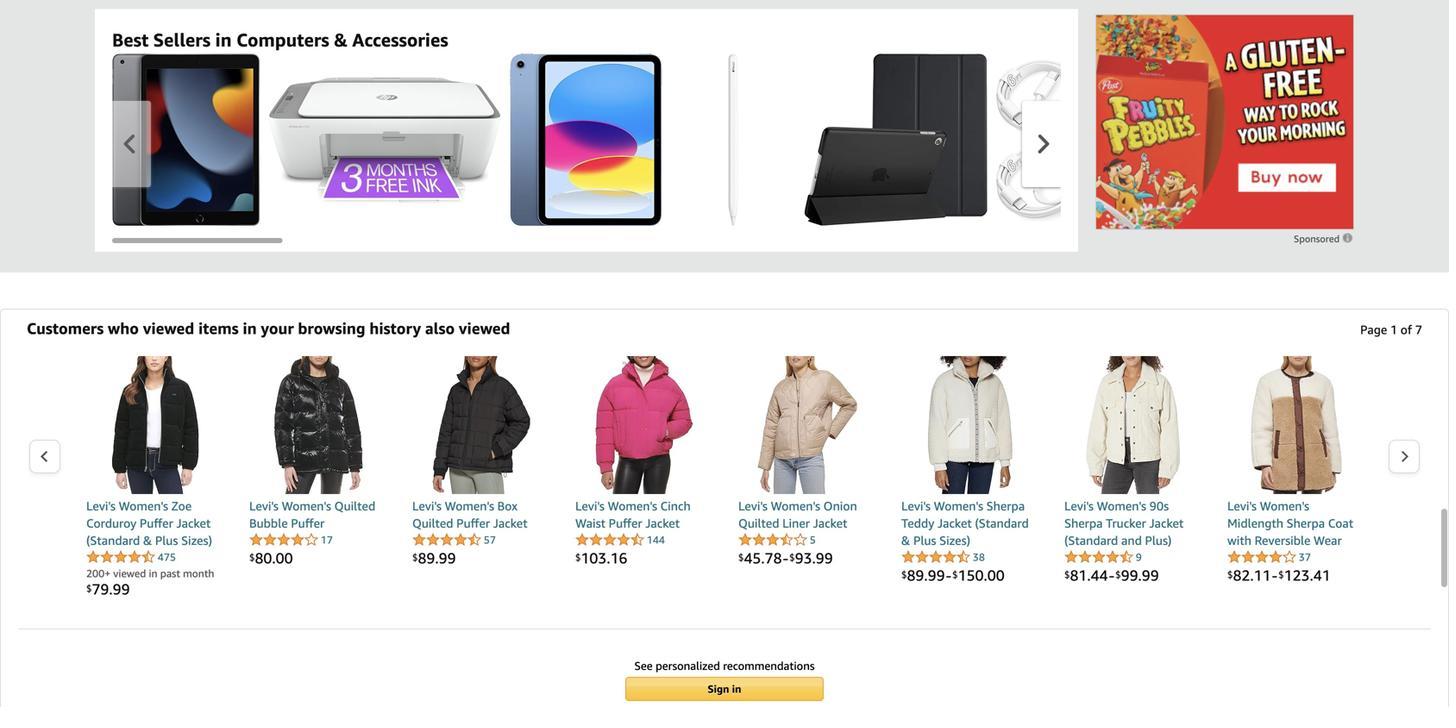 Task type: locate. For each thing, give the bounding box(es) containing it.
17 link
[[249, 532, 333, 549]]

women's for $ 45 . 78 - $ 93 . 99
[[771, 499, 820, 513]]

1 horizontal spatial sizes)
[[939, 534, 970, 548]]

sign in link
[[625, 677, 824, 701]]

quilted inside levi's women's onion quilted liner jacket
[[738, 516, 779, 531]]

liner
[[783, 516, 810, 531]]

iphone 15 charger usb c wall charger ipad pro charger type c charger block 2 pack with 2 pack 6ft cable for iphone 15/15... image
[[996, 54, 1173, 226]]

in left past
[[149, 568, 158, 580]]

123
[[1284, 567, 1310, 585]]

apple pencil (2nd generation): pixel-perfect precision and industry-leading low latency, perfect for note-taking,... image
[[728, 54, 738, 226]]

list
[[112, 54, 1449, 226], [61, 356, 1388, 600]]

levi's
[[86, 499, 116, 513], [249, 499, 279, 513], [412, 499, 442, 513], [575, 499, 605, 513], [738, 499, 768, 513], [901, 499, 931, 513], [1064, 499, 1094, 513], [1228, 499, 1257, 513]]

sponsored
[[1294, 233, 1342, 245]]

$ inside the $ 103 . 16
[[575, 552, 581, 563]]

0 horizontal spatial (standard
[[86, 534, 140, 548]]

corduroy
[[86, 516, 136, 531]]

jacket for 81
[[1149, 516, 1184, 531]]

3 jacket from the left
[[646, 516, 680, 531]]

women's up teddy
[[934, 499, 983, 513]]

3 levi's from the left
[[412, 499, 442, 513]]

6 levi's from the left
[[901, 499, 931, 513]]

1 jacket from the left
[[176, 516, 211, 531]]

$
[[249, 552, 255, 563], [412, 552, 418, 563], [575, 552, 581, 563], [738, 552, 744, 563], [789, 552, 795, 563], [901, 569, 907, 580], [952, 569, 958, 580], [1064, 569, 1070, 580], [1116, 569, 1121, 580], [1228, 569, 1233, 580], [1279, 569, 1284, 580], [86, 583, 92, 594]]

2 levi's from the left
[[249, 499, 279, 513]]

$ 89 . 99
[[412, 550, 456, 567]]

. down '200+'
[[109, 581, 113, 598]]

(standard down corduroy
[[86, 534, 140, 548]]

(standard inside levi's women's sherpa teddy jacket (standard & plus sizes)
[[975, 516, 1029, 531]]

page 1 of 7
[[1360, 323, 1422, 337]]

women's up 17 "link"
[[282, 499, 331, 513]]

cinch
[[661, 499, 691, 513]]

1 levi's from the left
[[86, 499, 116, 513]]

200+ viewed in past month $ 79 . 99
[[86, 568, 214, 598]]

5 levi's from the left
[[738, 499, 768, 513]]

viewed right who
[[143, 319, 194, 338]]

viewed inside the 200+ viewed in past month $ 79 . 99
[[113, 568, 146, 580]]

1 horizontal spatial &
[[334, 29, 348, 51]]

quilted inside "levi's women's box quilted puffer jacket"
[[412, 516, 453, 531]]

2 horizontal spatial &
[[901, 534, 910, 548]]

00 down 17 "link"
[[276, 550, 293, 567]]

levi's inside the levi's women's quilted bubble puffer
[[249, 499, 279, 513]]

jacket inside "levi's women's box quilted puffer jacket"
[[493, 516, 528, 531]]

women's up corduroy
[[119, 499, 168, 513]]

4 puffer from the left
[[609, 516, 642, 531]]

2 sizes) from the left
[[939, 534, 970, 548]]

levi's up 9 link
[[1064, 499, 1094, 513]]

89 down 57 link
[[418, 550, 435, 567]]

in
[[215, 29, 232, 51], [243, 319, 257, 338], [149, 568, 158, 580], [732, 683, 741, 695]]

& right "computers"
[[334, 29, 348, 51]]

89 down 38 link
[[907, 567, 924, 585]]

levi's inside "levi's women's box quilted puffer jacket"
[[412, 499, 442, 513]]

00
[[276, 550, 293, 567], [987, 567, 1005, 585]]

viewed
[[143, 319, 194, 338], [459, 319, 510, 338], [113, 568, 146, 580]]

1 plus from the left
[[155, 534, 178, 548]]

viewed right also
[[459, 319, 510, 338]]

levi's up teddy
[[901, 499, 931, 513]]

1 horizontal spatial plus
[[913, 534, 936, 548]]

sherpa inside levi's women's midlength sherpa coat with reversible wear
[[1287, 516, 1325, 531]]

quilted
[[334, 499, 375, 513], [412, 516, 453, 531], [738, 516, 779, 531]]

2 plus from the left
[[913, 534, 936, 548]]

(standard up 9 link
[[1064, 534, 1118, 548]]

women's for $ 82 . 11 - $ 123 . 41
[[1260, 499, 1310, 513]]

puffer for 89
[[456, 516, 490, 531]]

with
[[1228, 534, 1252, 548]]

women's inside levi's women's 90s sherpa trucker jacket (standard and plus)
[[1097, 499, 1146, 513]]

1 horizontal spatial sherpa
[[1064, 516, 1103, 531]]

levi's for $ 82 . 11 - $ 123 . 41
[[1228, 499, 1257, 513]]

levi's up 57 link
[[412, 499, 442, 513]]

women's inside "levi's women's box quilted puffer jacket"
[[445, 499, 494, 513]]

& inside levi's women's sherpa teddy jacket (standard & plus sizes)
[[901, 534, 910, 548]]

plus up the 475 at the bottom
[[155, 534, 178, 548]]

. down "5" on the right bottom of page
[[812, 550, 816, 567]]

82
[[1233, 567, 1250, 585]]

. down 37 link
[[1250, 567, 1254, 585]]

quilted inside the levi's women's quilted bubble puffer
[[334, 499, 375, 513]]

99 inside the 200+ viewed in past month $ 79 . 99
[[113, 581, 130, 598]]

puffer inside levi's women's zoe corduroy puffer jacket (standard & plus sizes)
[[140, 516, 173, 531]]

00 right "150" on the bottom of the page
[[987, 567, 1005, 585]]

women's inside levi's women's midlength sherpa coat with reversible wear
[[1260, 499, 1310, 513]]

1 puffer from the left
[[140, 516, 173, 531]]

jacket up 144
[[646, 516, 680, 531]]

. down 57 link
[[435, 550, 439, 567]]

levi's for $ 81 . 44 - $ 99 . 99
[[1064, 499, 1094, 513]]

levi's for $ 45 . 78 - $ 93 . 99
[[738, 499, 768, 513]]

levi's for $ 89 . 99 - $ 150 . 00
[[901, 499, 931, 513]]

. down 9 link
[[1087, 567, 1091, 585]]

- down 38 link
[[946, 567, 952, 585]]

& down teddy
[[901, 534, 910, 548]]

your
[[261, 319, 294, 338]]

levi's inside levi's women's sherpa teddy jacket (standard & plus sizes)
[[901, 499, 931, 513]]

- for 11
[[1272, 567, 1278, 585]]

144
[[647, 534, 665, 546]]

38 link
[[901, 550, 985, 566]]

puffer for 80
[[291, 516, 325, 531]]

carousel previous slide image
[[124, 135, 135, 154]]

past
[[160, 568, 180, 580]]

475 link
[[86, 550, 176, 566]]

1 horizontal spatial quilted
[[412, 516, 453, 531]]

0 horizontal spatial plus
[[155, 534, 178, 548]]

45
[[744, 550, 761, 567]]

. down 38 link
[[924, 567, 928, 585]]

6 jacket from the left
[[1149, 516, 1184, 531]]

viewed down 475 link
[[113, 568, 146, 580]]

sizes) inside levi's women's sherpa teddy jacket (standard & plus sizes)
[[939, 534, 970, 548]]

1 women's from the left
[[119, 499, 168, 513]]

levi's inside levi's women's cinch waist puffer jacket
[[575, 499, 605, 513]]

& inside levi's women's zoe corduroy puffer jacket (standard & plus sizes)
[[143, 534, 152, 548]]

5 women's from the left
[[771, 499, 820, 513]]

jacket down zoe
[[176, 516, 211, 531]]

0 horizontal spatial sizes)
[[181, 534, 212, 548]]

2 horizontal spatial (standard
[[1064, 534, 1118, 548]]

levi's up 'midlength'
[[1228, 499, 1257, 513]]

81
[[1070, 567, 1087, 585]]

(standard inside levi's women's 90s sherpa trucker jacket (standard and plus)
[[1064, 534, 1118, 548]]

women's inside levi's women's cinch waist puffer jacket
[[608, 499, 657, 513]]

5 link
[[738, 532, 816, 549]]

levi's women's 90s sherpa trucker jacket (standard and plus) image
[[1064, 356, 1203, 494]]

in left the your
[[243, 319, 257, 338]]

levi's women's zoe corduroy puffer jacket (standard & plus sizes) link
[[86, 498, 224, 550]]

2 puffer from the left
[[291, 516, 325, 531]]

levi's women's onion quilted liner jacket link
[[738, 498, 876, 532]]

levi's inside levi's women's midlength sherpa coat with reversible wear
[[1228, 499, 1257, 513]]

levi's for $ 103 . 16
[[575, 499, 605, 513]]

women's
[[119, 499, 168, 513], [282, 499, 331, 513], [445, 499, 494, 513], [608, 499, 657, 513], [771, 499, 820, 513], [934, 499, 983, 513], [1097, 499, 1146, 513], [1260, 499, 1310, 513]]

(standard
[[975, 516, 1029, 531], [86, 534, 140, 548], [1064, 534, 1118, 548]]

4 women's from the left
[[608, 499, 657, 513]]

levi's up bubble
[[249, 499, 279, 513]]

8 women's from the left
[[1260, 499, 1310, 513]]

women's up 'midlength'
[[1260, 499, 1310, 513]]

jacket up 38 link
[[938, 516, 972, 531]]

sherpa
[[987, 499, 1025, 513], [1064, 516, 1103, 531], [1287, 516, 1325, 531]]

women's inside the levi's women's quilted bubble puffer
[[282, 499, 331, 513]]

2 women's from the left
[[282, 499, 331, 513]]

puffer for 103
[[609, 516, 642, 531]]

plus down teddy
[[913, 534, 936, 548]]

(standard up '38'
[[975, 516, 1029, 531]]

sizes) up month
[[181, 534, 212, 548]]

$ 45 . 78 - $ 93 . 99
[[738, 550, 833, 567]]

jacket inside levi's women's cinch waist puffer jacket
[[646, 516, 680, 531]]

0 horizontal spatial quilted
[[334, 499, 375, 513]]

levi's up 5 link
[[738, 499, 768, 513]]

sherpa inside levi's women's 90s sherpa trucker jacket (standard and plus)
[[1064, 516, 1103, 531]]

8 levi's from the left
[[1228, 499, 1257, 513]]

women's up the trucker on the right of page
[[1097, 499, 1146, 513]]

- right 78
[[783, 550, 789, 567]]

levi's up corduroy
[[86, 499, 116, 513]]

puffer down zoe
[[140, 516, 173, 531]]

puffer up 144 link
[[609, 516, 642, 531]]

levi's inside levi's women's onion quilted liner jacket
[[738, 499, 768, 513]]

57 link
[[412, 532, 496, 549]]

plus
[[155, 534, 178, 548], [913, 534, 936, 548]]

5 jacket from the left
[[938, 516, 972, 531]]

sherpa for 82
[[1287, 516, 1325, 531]]

best
[[112, 29, 149, 51]]

personalized
[[656, 660, 720, 673]]

4 jacket from the left
[[813, 516, 847, 531]]

1 horizontal spatial (standard
[[975, 516, 1029, 531]]

sizes)
[[181, 534, 212, 548], [939, 534, 970, 548]]

puffer up 57
[[456, 516, 490, 531]]

99
[[439, 550, 456, 567], [816, 550, 833, 567], [928, 567, 945, 585], [1121, 567, 1138, 585], [1142, 567, 1159, 585], [113, 581, 130, 598]]

women's inside levi's women's sherpa teddy jacket (standard & plus sizes)
[[934, 499, 983, 513]]

2 horizontal spatial quilted
[[738, 516, 779, 531]]

levi's women's 90s sherpa trucker jacket (standard and plus)
[[1064, 499, 1184, 548]]

37
[[1299, 551, 1311, 563]]

(standard for levi's women's zoe corduroy puffer jacket (standard & plus sizes)
[[86, 534, 140, 548]]

reversible
[[1255, 534, 1311, 548]]

90s
[[1150, 499, 1169, 513]]

levi's women's box quilted puffer jacket image
[[412, 356, 550, 494]]

in right sign
[[732, 683, 741, 695]]

. inside the 200+ viewed in past month $ 79 . 99
[[109, 581, 113, 598]]

levi's women's onion quilted liner jacket image
[[738, 356, 876, 494]]

6 women's from the left
[[934, 499, 983, 513]]

sponsored link
[[1294, 232, 1354, 245]]

browsing
[[298, 319, 365, 338]]

1 sizes) from the left
[[181, 534, 212, 548]]

sizes) up 38 link
[[939, 534, 970, 548]]

recommendations
[[723, 660, 815, 673]]

37 link
[[1228, 550, 1311, 566]]

puffer inside levi's women's cinch waist puffer jacket
[[609, 516, 642, 531]]

jacket inside levi's women's 90s sherpa trucker jacket (standard and plus)
[[1149, 516, 1184, 531]]

7 women's from the left
[[1097, 499, 1146, 513]]

3 puffer from the left
[[456, 516, 490, 531]]

puffer up 17 "link"
[[291, 516, 325, 531]]

see personalized recommendations
[[634, 660, 815, 673]]

3 women's from the left
[[445, 499, 494, 513]]

women's up 57 link
[[445, 499, 494, 513]]

women's for $ 81 . 44 - $ 99 . 99
[[1097, 499, 1146, 513]]

puffer inside "levi's women's box quilted puffer jacket"
[[456, 516, 490, 531]]

women's up the liner
[[771, 499, 820, 513]]

sherpa for 81
[[1064, 516, 1103, 531]]

2 horizontal spatial sherpa
[[1287, 516, 1325, 531]]

page
[[1360, 323, 1387, 337]]

women's inside levi's women's zoe corduroy puffer jacket (standard & plus sizes)
[[119, 499, 168, 513]]

puffer inside the levi's women's quilted bubble puffer
[[291, 516, 325, 531]]

&
[[334, 29, 348, 51], [143, 534, 152, 548], [901, 534, 910, 548]]

jacket
[[176, 516, 211, 531], [493, 516, 528, 531], [646, 516, 680, 531], [813, 516, 847, 531], [938, 516, 972, 531], [1149, 516, 1184, 531]]

jacket inside levi's women's onion quilted liner jacket
[[813, 516, 847, 531]]

2 jacket from the left
[[493, 516, 528, 531]]

0 horizontal spatial &
[[143, 534, 152, 548]]

& up 475 link
[[143, 534, 152, 548]]

jacket down onion
[[813, 516, 847, 531]]

- right 11
[[1272, 567, 1278, 585]]

women's up 144 link
[[608, 499, 657, 513]]

0 horizontal spatial 89
[[418, 550, 435, 567]]

jacket down 90s
[[1149, 516, 1184, 531]]

levi's inside levi's women's zoe corduroy puffer jacket (standard & plus sizes)
[[86, 499, 116, 513]]

- right 44 on the right bottom of the page
[[1109, 567, 1115, 585]]

4 levi's from the left
[[575, 499, 605, 513]]

0 vertical spatial list
[[112, 54, 1449, 226]]

levi's women's onion quilted liner jacket
[[738, 499, 857, 531]]

1 vertical spatial list
[[61, 356, 1388, 600]]

levi's up waist
[[575, 499, 605, 513]]

jacket down box
[[493, 516, 528, 531]]

levi's inside levi's women's 90s sherpa trucker jacket (standard and plus)
[[1064, 499, 1094, 513]]

80
[[255, 550, 272, 567]]

(standard inside levi's women's zoe corduroy puffer jacket (standard & plus sizes)
[[86, 534, 140, 548]]

quilted for 45
[[738, 516, 779, 531]]

1 horizontal spatial 89
[[907, 567, 924, 585]]

7 levi's from the left
[[1064, 499, 1094, 513]]

-
[[783, 550, 789, 567], [946, 567, 952, 585], [1109, 567, 1115, 585], [1272, 567, 1278, 585]]

women's inside levi's women's onion quilted liner jacket
[[771, 499, 820, 513]]

levi's for $ 80 . 00
[[249, 499, 279, 513]]

0 horizontal spatial sherpa
[[987, 499, 1025, 513]]



Task type: describe. For each thing, give the bounding box(es) containing it.
levi's women's quilted bubble puffer link
[[249, 498, 387, 532]]

jacket inside levi's women's zoe corduroy puffer jacket (standard & plus sizes)
[[176, 516, 211, 531]]

levi's women's cinch waist puffer jacket
[[575, 499, 691, 531]]

17
[[321, 534, 333, 546]]

waist
[[575, 516, 606, 531]]

in inside the 200+ viewed in past month $ 79 . 99
[[149, 568, 158, 580]]

41
[[1314, 567, 1331, 585]]

levi's women's midlength sherpa coat with reversible wear
[[1228, 499, 1354, 548]]

best sellers in computers & accessories
[[112, 29, 448, 51]]

apple ipad (10th generation): with a14 bionic chip, 10.9-inch liquid retina display, 64gb, wi-fi 6, 12mp front/12mp back... image
[[510, 54, 662, 226]]

levi's women's cinch waist puffer jacket link
[[575, 498, 713, 532]]

(standard for levi's women's 90s sherpa trucker jacket (standard and plus)
[[1064, 534, 1118, 548]]

customers who viewed items in your browsing history also viewed
[[27, 319, 510, 338]]

list containing 80
[[61, 356, 1388, 600]]

$ inside $ 80 . 00
[[249, 552, 255, 563]]

plus inside levi's women's sherpa teddy jacket (standard & plus sizes)
[[913, 534, 936, 548]]

jacket inside levi's women's sherpa teddy jacket (standard & plus sizes)
[[938, 516, 972, 531]]

jacket for 103
[[646, 516, 680, 531]]

78
[[765, 550, 782, 567]]

who
[[108, 319, 139, 338]]

women's for $ 89 . 99 - $ 150 . 00
[[934, 499, 983, 513]]

11
[[1254, 567, 1271, 585]]

women's for $ 80 . 00
[[282, 499, 331, 513]]

teddy
[[901, 516, 935, 531]]

44
[[1091, 567, 1108, 585]]

16
[[610, 550, 628, 567]]

carousel next slide image
[[1038, 135, 1049, 154]]

onion
[[824, 499, 857, 513]]

levi's women's midlength sherpa coat with reversible wear link
[[1228, 498, 1366, 550]]

history
[[370, 319, 421, 338]]

levi's women's cinch waist puffer jacket image
[[575, 356, 713, 494]]

89 for 89
[[418, 550, 435, 567]]

levi's women's zoe corduroy puffer jacket (standard & plus sizes) image
[[86, 356, 224, 494]]

. down 9
[[1138, 567, 1142, 585]]

levi's women's box quilted puffer jacket link
[[412, 498, 550, 532]]

sellers
[[153, 29, 211, 51]]

levi's women's sherpa teddy jacket (standard & plus sizes) image
[[901, 356, 1039, 494]]

1 horizontal spatial 00
[[987, 567, 1005, 585]]

women's for $ 89 . 99
[[445, 499, 494, 513]]

also
[[425, 319, 455, 338]]

79
[[92, 581, 109, 598]]

see
[[634, 660, 653, 673]]

200+
[[86, 568, 111, 580]]

150
[[958, 567, 984, 585]]

0 horizontal spatial 00
[[276, 550, 293, 567]]

of
[[1401, 323, 1412, 337]]

accessories
[[352, 29, 448, 51]]

9 link
[[1064, 550, 1142, 566]]

bubble
[[249, 516, 288, 531]]

leave feedback on sponsored ad element
[[1294, 233, 1354, 245]]

. down 5 link
[[761, 550, 765, 567]]

next image
[[1400, 450, 1410, 463]]

previous image
[[40, 450, 49, 463]]

wear
[[1314, 534, 1342, 548]]

levi's women's box quilted puffer jacket
[[412, 499, 528, 531]]

9
[[1136, 551, 1142, 563]]

$ 82 . 11 - $ 123 . 41
[[1228, 567, 1331, 585]]

. down '38'
[[984, 567, 987, 585]]

plus inside levi's women's zoe corduroy puffer jacket (standard & plus sizes)
[[155, 534, 178, 548]]

$ inside the 200+ viewed in past month $ 79 . 99
[[86, 583, 92, 594]]

levi's women's sherpa teddy jacket (standard & plus sizes) link
[[901, 498, 1039, 550]]

jacket for 89
[[493, 516, 528, 531]]

sherpa inside levi's women's sherpa teddy jacket (standard & plus sizes)
[[987, 499, 1025, 513]]

women's for $ 103 . 16
[[608, 499, 657, 513]]

sizes) inside levi's women's zoe corduroy puffer jacket (standard & plus sizes)
[[181, 534, 212, 548]]

38
[[973, 551, 985, 563]]

items
[[198, 319, 239, 338]]

$ 80 . 00
[[249, 550, 293, 567]]

month
[[183, 568, 214, 580]]

$ 89 . 99 - $ 150 . 00
[[901, 567, 1005, 585]]

jacket for 45
[[813, 516, 847, 531]]

and
[[1121, 534, 1142, 548]]

89 for -
[[907, 567, 924, 585]]

coat
[[1328, 516, 1354, 531]]

procase for ipad 9th generation 2021/ ipad 8th generation 2020/ ipad 7th generation 2019 case, ipad 10.2 case ipad cover... image
[[804, 54, 988, 226]]

box
[[497, 499, 518, 513]]

. down 144 link
[[607, 550, 610, 567]]

$ inside $ 89 . 99
[[412, 552, 418, 563]]

57
[[484, 534, 496, 546]]

midlength
[[1228, 516, 1284, 531]]

levi's women's quilted bubble puffer
[[249, 499, 375, 531]]

in right sellers
[[215, 29, 232, 51]]

475
[[158, 551, 176, 563]]

zoe
[[171, 499, 192, 513]]

levi's women's midlength sherpa coat with reversible wear image
[[1228, 356, 1366, 494]]

. down 17 "link"
[[272, 550, 276, 567]]

sign
[[708, 683, 729, 695]]

apple ipad (9th generation): with a13 bionic chip, 10.2-inch retina display, 64gb, wi-fi, 12mp front/8mp back camera,... image
[[112, 54, 260, 226]]

- for 44
[[1109, 567, 1115, 585]]

levi's women's quilted bubble puffer image
[[249, 356, 387, 494]]

- for 78
[[783, 550, 789, 567]]

- for 99
[[946, 567, 952, 585]]

5
[[810, 534, 816, 546]]

levi's women's sherpa teddy jacket (standard & plus sizes)
[[901, 499, 1029, 548]]

103
[[581, 550, 607, 567]]

plus)
[[1145, 534, 1172, 548]]

quilted for 89
[[412, 516, 453, 531]]

levi's women's 90s sherpa trucker jacket (standard and plus) link
[[1064, 498, 1203, 550]]

7
[[1415, 323, 1422, 337]]

computers
[[236, 29, 329, 51]]

93
[[795, 550, 812, 567]]

trucker
[[1106, 516, 1146, 531]]

$ 81 . 44 - $ 99 . 99
[[1064, 567, 1159, 585]]

sign in
[[708, 683, 741, 695]]

customers
[[27, 319, 104, 338]]

levi's women's zoe corduroy puffer jacket (standard & plus sizes)
[[86, 499, 212, 548]]

levi's for $ 89 . 99
[[412, 499, 442, 513]]

$ 103 . 16
[[575, 550, 628, 567]]

hp deskjet 2755e wireless color inkjet-printer, print, scan, copy, easy setup, mobile printing, best-for home, instant... image
[[268, 77, 501, 203]]

in inside sign in link
[[732, 683, 741, 695]]

. down the 37
[[1310, 567, 1314, 585]]

144 link
[[575, 532, 665, 549]]

1
[[1390, 323, 1398, 337]]



Task type: vqa. For each thing, say whether or not it's contained in the screenshot.


